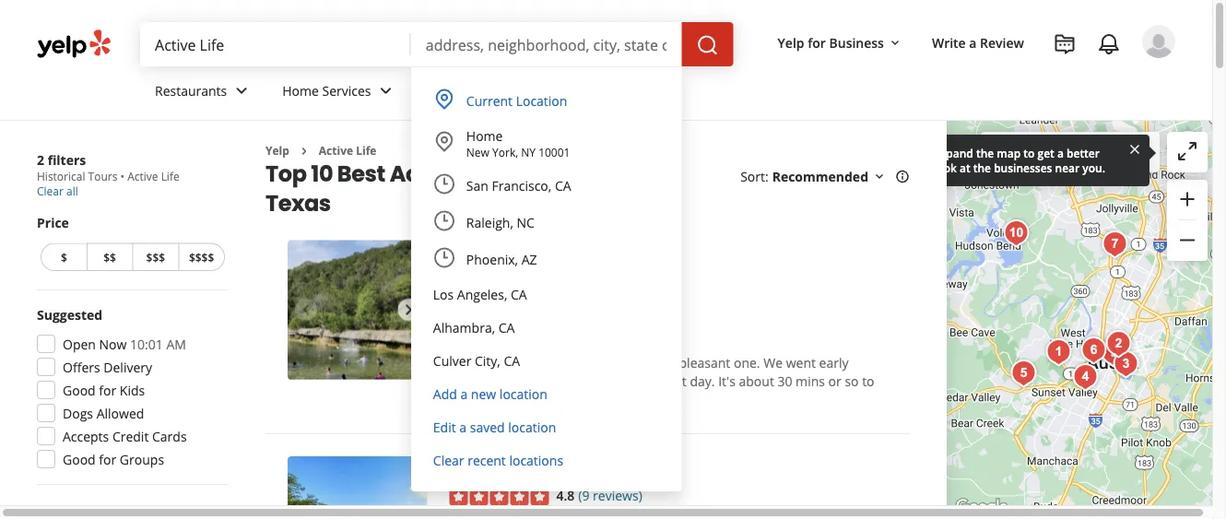 Task type: describe. For each thing, give the bounding box(es) containing it.
sculpture falls image
[[1041, 334, 1077, 371]]

a right the add
[[461, 385, 468, 402]]

location
[[516, 92, 567, 109]]

new
[[466, 144, 490, 160]]

san
[[466, 177, 489, 194]]

barton springs pool image
[[1076, 332, 1112, 369]]

business categories element
[[140, 66, 1176, 120]]

24 marker v2 image inside current location link
[[433, 88, 455, 110]]

near
[[506, 158, 559, 189]]

to inside "this trail walk (or "hike") is a fairly pleasant one. we went early march, and it was a bit overcast that day. it's about 30 mins or so to the very end where…"
[[862, 372, 875, 390]]

yelp for yelp for business
[[778, 34, 805, 51]]

hiking link
[[449, 299, 492, 317]]

greenway
[[560, 456, 653, 482]]

. for 1
[[460, 240, 465, 265]]

more link
[[548, 66, 635, 120]]

notifications image
[[1098, 33, 1120, 55]]

next image
[[398, 299, 420, 321]]

for for business
[[808, 34, 826, 51]]

recommended
[[772, 168, 869, 185]]

pm
[[554, 328, 573, 345]]

expand map image
[[1177, 140, 1199, 162]]

to inside expand the map to get a better look at the businesses near you.
[[1024, 145, 1035, 160]]

16 chevron right v2 image
[[297, 144, 311, 158]]

•
[[120, 169, 125, 184]]

ca inside "link"
[[499, 319, 515, 336]]

good for good for kids
[[63, 381, 96, 399]]

cards
[[152, 427, 187, 445]]

raleigh,
[[466, 213, 513, 231]]

4.8 star rating image
[[449, 488, 549, 506]]

home for new
[[466, 127, 503, 144]]

add a new location link
[[422, 377, 667, 410]]

a inside expand the map to get a better look at the businesses near you.
[[1058, 145, 1064, 160]]

category
[[37, 500, 95, 518]]

offers delivery
[[63, 358, 152, 376]]

user actions element
[[763, 23, 1201, 136]]

san francisco, ca link
[[422, 167, 671, 204]]

previous image
[[295, 299, 317, 321]]

"hike")
[[580, 354, 619, 371]]

it's
[[718, 372, 736, 390]]

16 chevron down v2 image
[[872, 169, 887, 184]]

delivery
[[104, 358, 152, 376]]

locations
[[509, 451, 563, 469]]

it
[[541, 372, 549, 390]]

home for services
[[282, 82, 319, 99]]

open for open now 10:01 am
[[63, 335, 96, 353]]

trail
[[502, 354, 526, 371]]

ca for angeles,
[[511, 285, 527, 303]]

$$$
[[146, 249, 165, 265]]

(or
[[560, 354, 577, 371]]

price
[[37, 214, 69, 231]]

2 24 marker v2 image from the top
[[433, 130, 455, 153]]

look
[[934, 160, 957, 175]]

early
[[819, 354, 849, 371]]

day.
[[690, 372, 715, 390]]

expand
[[934, 145, 974, 160]]

$$
[[104, 249, 116, 265]]

dogs
[[63, 404, 93, 422]]

active inside top 10 best active life near austin, texas
[[390, 158, 460, 189]]

current
[[466, 92, 513, 109]]

add a new location
[[433, 385, 548, 402]]

24 chevron down v2 image for restaurants
[[231, 80, 253, 102]]

write a review
[[932, 34, 1024, 51]]

groups
[[120, 450, 164, 468]]

now
[[99, 335, 127, 353]]

sculpture falls image
[[288, 240, 427, 380]]

location for edit a saved location
[[508, 418, 556, 436]]

city,
[[475, 352, 500, 369]]

austin aqua-dome image
[[1067, 359, 1104, 396]]

good for groups
[[63, 450, 164, 468]]

yelp for business
[[778, 34, 884, 51]]

a inside "link"
[[969, 34, 977, 51]]

slideshow element
[[288, 240, 427, 380]]

10
[[311, 158, 333, 189]]

hippie hollow park image
[[998, 215, 1035, 252]]

edit
[[433, 418, 456, 436]]

clear all link
[[37, 183, 78, 199]]

texas
[[266, 188, 331, 218]]

write
[[932, 34, 966, 51]]

open for open until 10:00 pm
[[449, 328, 484, 345]]

good for kids
[[63, 381, 145, 399]]

near
[[1055, 160, 1080, 175]]

expand the map to get a better look at the businesses near you.
[[934, 145, 1106, 175]]

the inside "this trail walk (or "hike") is a fairly pleasant one. we went early march, and it was a bit overcast that day. it's about 30 mins or so to the very end where…"
[[470, 391, 489, 408]]

24 clock v2 image
[[433, 247, 455, 269]]

went
[[786, 354, 816, 371]]

yelp for business button
[[770, 26, 910, 59]]

waterloo greenway image
[[1100, 325, 1137, 362]]

google image
[[952, 495, 1012, 519]]

am
[[166, 335, 186, 353]]

current location
[[466, 92, 567, 109]]

yelp for "yelp" link
[[266, 143, 289, 158]]

epic fun image
[[1005, 355, 1042, 392]]

sculpture falls link
[[470, 240, 605, 265]]

get
[[1038, 145, 1055, 160]]

you.
[[1083, 160, 1106, 175]]

alhambra, ca
[[433, 319, 515, 336]]

phoenix, az
[[466, 250, 537, 268]]

francisco,
[[492, 177, 552, 194]]

close image
[[1128, 141, 1142, 157]]

about
[[739, 372, 774, 390]]

until
[[487, 328, 514, 345]]

allowed
[[96, 404, 144, 422]]

1 horizontal spatial life
[[356, 143, 377, 158]]

services for home services
[[322, 82, 371, 99]]

angeles,
[[457, 285, 507, 303]]

active life link
[[319, 143, 377, 158]]

home services
[[282, 82, 371, 99]]

zoom in image
[[1177, 188, 1199, 210]]

$$$$
[[189, 249, 214, 265]]

restaurants
[[155, 82, 227, 99]]

24 chevron down v2 image for auto services
[[511, 80, 533, 102]]

alhambra,
[[433, 319, 495, 336]]

culver city, ca link
[[422, 344, 667, 377]]



Task type: locate. For each thing, give the bounding box(es) containing it.
none field the find
[[155, 34, 396, 54]]

for left business
[[808, 34, 826, 51]]

march,
[[470, 372, 511, 390]]

ca down az
[[511, 285, 527, 303]]

for for groups
[[99, 450, 116, 468]]

0 vertical spatial group
[[1167, 180, 1208, 261]]

24 clock v2 image left san at the top of the page
[[433, 173, 455, 195]]

saved
[[470, 418, 505, 436]]

24 chevron down v2 image for home services
[[375, 80, 397, 102]]

0 horizontal spatial active
[[127, 169, 158, 184]]

filters
[[48, 151, 86, 168]]

add
[[433, 385, 457, 402]]

historical
[[37, 169, 85, 184]]

home down current
[[466, 127, 503, 144]]

24 clock v2 image inside san francisco, ca link
[[433, 173, 455, 195]]

active left san at the top of the page
[[390, 158, 460, 189]]

0 horizontal spatial home
[[282, 82, 319, 99]]

24 clock v2 image
[[433, 173, 455, 195], [433, 210, 455, 232]]

clear recent locations link
[[422, 444, 667, 477]]

0 vertical spatial location
[[500, 385, 548, 402]]

0 vertical spatial 2
[[37, 151, 44, 168]]

0 horizontal spatial open
[[63, 335, 96, 353]]

$$$$ button
[[178, 243, 225, 271]]

walk
[[529, 354, 556, 371]]

hiking
[[453, 300, 489, 315]]

ca down open until 10:00 pm
[[504, 352, 520, 369]]

reviews)
[[593, 487, 642, 504]]

0 horizontal spatial yelp
[[266, 143, 289, 158]]

2 vertical spatial for
[[99, 450, 116, 468]]

ca for city,
[[504, 352, 520, 369]]

clear recent locations
[[433, 451, 563, 469]]

Find text field
[[155, 34, 396, 54]]

1 vertical spatial to
[[862, 372, 875, 390]]

0 vertical spatial 24 marker v2 image
[[433, 88, 455, 110]]

  text field
[[426, 34, 667, 54]]

2 . waterloo greenway
[[449, 456, 653, 482]]

2 horizontal spatial active
[[390, 158, 460, 189]]

good up dogs
[[63, 381, 96, 399]]

1 24 chevron down v2 image from the left
[[231, 80, 253, 102]]

2 for 2 . waterloo greenway
[[449, 456, 460, 482]]

map region
[[883, 0, 1226, 519]]

1 horizontal spatial map
[[1079, 144, 1106, 161]]

10:01
[[130, 335, 163, 353]]

expand the map to get a better look at the businesses near you. tooltip
[[919, 135, 1150, 186]]

24 clock v2 image for san
[[433, 173, 455, 195]]

clear inside 2 filters historical tours • active life clear all
[[37, 183, 64, 199]]

1 horizontal spatial to
[[1024, 145, 1035, 160]]

open inside group
[[63, 335, 96, 353]]

a right is
[[635, 354, 643, 371]]

yelp left business
[[778, 34, 805, 51]]

16 chevron down v2 image
[[888, 36, 903, 50]]

16 info v2 image
[[895, 169, 910, 184]]

group
[[1167, 180, 1208, 261], [31, 305, 229, 474]]

auto
[[426, 82, 455, 99]]

map
[[1079, 144, 1106, 161], [997, 145, 1021, 160]]

(9
[[578, 487, 590, 504]]

home down the find field
[[282, 82, 319, 99]]

24 clock v2 image for raleigh,
[[433, 210, 455, 232]]

end
[[522, 391, 545, 408]]

1 horizontal spatial active
[[319, 143, 353, 158]]

the boardwalk trail at lady bird lake image
[[1108, 346, 1145, 383]]

10:00
[[518, 328, 551, 345]]

home new york, ny 10001
[[466, 127, 570, 160]]

for for kids
[[99, 381, 116, 399]]

0 horizontal spatial 2
[[37, 151, 44, 168]]

credit
[[112, 427, 149, 445]]

clear
[[37, 183, 64, 199], [433, 451, 464, 469]]

4.8
[[556, 487, 575, 504]]

24 chevron down v2 image inside restaurants link
[[231, 80, 253, 102]]

businesses
[[994, 160, 1052, 175]]

24 marker v2 image left new
[[433, 130, 455, 153]]

"this trail walk (or "hike") is a fairly pleasant one. we went early march, and it was a bit overcast that day. it's about 30 mins or so to the very end where…"
[[470, 354, 875, 408]]

0 vertical spatial to
[[1024, 145, 1035, 160]]

location for add a new location
[[500, 385, 548, 402]]

phoenix,
[[466, 250, 518, 268]]

search image
[[697, 34, 719, 56]]

24 clock v2 image inside raleigh, nc link
[[433, 210, 455, 232]]

1 vertical spatial location
[[508, 418, 556, 436]]

1 vertical spatial 2
[[449, 456, 460, 482]]

"this
[[470, 354, 499, 371]]

recent
[[468, 451, 506, 469]]

quarry lake image
[[1097, 226, 1134, 263]]

alhambra, ca link
[[422, 311, 667, 344]]

open up offers
[[63, 335, 96, 353]]

1 horizontal spatial 2
[[449, 456, 460, 482]]

16 speech v2 image
[[449, 356, 464, 371]]

1 horizontal spatial open
[[449, 328, 484, 345]]

the
[[976, 145, 994, 160], [973, 160, 991, 175], [470, 391, 489, 408]]

offers
[[63, 358, 100, 376]]

ny
[[521, 144, 536, 160]]

phoenix, az link
[[422, 241, 671, 278]]

life inside 2 filters historical tours • active life clear all
[[161, 169, 180, 184]]

0 vertical spatial good
[[63, 381, 96, 399]]

good for good for groups
[[63, 450, 96, 468]]

ca for francisco,
[[555, 177, 571, 194]]

overcast
[[608, 372, 659, 390]]

2 good from the top
[[63, 450, 96, 468]]

2
[[37, 151, 44, 168], [449, 456, 460, 482]]

kids
[[120, 381, 145, 399]]

services up "active life"
[[322, 82, 371, 99]]

1 services from the left
[[322, 82, 371, 99]]

None field
[[155, 34, 396, 54], [426, 34, 667, 54], [426, 34, 667, 54]]

map for to
[[997, 145, 1021, 160]]

1 vertical spatial yelp
[[266, 143, 289, 158]]

we
[[764, 354, 783, 371]]

0 horizontal spatial to
[[862, 372, 875, 390]]

a right write
[[969, 34, 977, 51]]

2 left recent
[[449, 456, 460, 482]]

map inside expand the map to get a better look at the businesses near you.
[[997, 145, 1021, 160]]

business
[[829, 34, 884, 51]]

culver city, ca
[[433, 352, 520, 369]]

a
[[969, 34, 977, 51], [1058, 145, 1064, 160], [635, 354, 643, 371], [579, 372, 586, 390], [461, 385, 468, 402], [459, 418, 467, 436]]

2 for 2 filters historical tours • active life clear all
[[37, 151, 44, 168]]

map left get
[[997, 145, 1021, 160]]

clear down edit
[[433, 451, 464, 469]]

2 inside 2 filters historical tours • active life clear all
[[37, 151, 44, 168]]

2 . from the top
[[460, 456, 465, 482]]

$ button
[[41, 243, 86, 271]]

to right so
[[862, 372, 875, 390]]

accepts
[[63, 427, 109, 445]]

home run dugout image
[[1170, 126, 1206, 163]]

1 . from the top
[[460, 240, 465, 265]]

ca left 10:00
[[499, 319, 515, 336]]

1 horizontal spatial home
[[466, 127, 503, 144]]

recommended button
[[772, 168, 887, 185]]

good
[[63, 381, 96, 399], [63, 450, 96, 468]]

1 horizontal spatial yelp
[[778, 34, 805, 51]]

1 vertical spatial .
[[460, 456, 465, 482]]

search
[[1018, 144, 1059, 161]]

1 vertical spatial 24 clock v2 image
[[433, 210, 455, 232]]

1 horizontal spatial group
[[1167, 180, 1208, 261]]

sort:
[[741, 168, 769, 185]]

yelp left 16 chevron right v2 image
[[266, 143, 289, 158]]

1 24 marker v2 image from the top
[[433, 88, 455, 110]]

edit a saved location link
[[422, 410, 667, 444]]

$$ button
[[86, 243, 132, 271]]

1 24 clock v2 image from the top
[[433, 173, 455, 195]]

where…"
[[548, 391, 600, 408]]

24 marker v2 image
[[433, 88, 455, 110], [433, 130, 455, 153]]

2 24 chevron down v2 image from the left
[[375, 80, 397, 102]]

active right the '•' at the left
[[127, 169, 158, 184]]

2 horizontal spatial 24 chevron down v2 image
[[511, 80, 533, 102]]

1 vertical spatial for
[[99, 381, 116, 399]]

ca down 10001
[[555, 177, 571, 194]]

0 vertical spatial for
[[808, 34, 826, 51]]

0 horizontal spatial 24 chevron down v2 image
[[231, 80, 253, 102]]

waterloo
[[470, 456, 555, 482]]

services right the auto
[[458, 82, 507, 99]]

1 horizontal spatial clear
[[433, 451, 464, 469]]

. for 2
[[460, 456, 465, 482]]

24 chevron down v2 image
[[231, 80, 253, 102], [375, 80, 397, 102], [511, 80, 533, 102]]

zoom out image
[[1177, 229, 1199, 251]]

1
[[449, 240, 460, 265]]

Near text field
[[426, 34, 667, 54]]

1 vertical spatial group
[[31, 305, 229, 474]]

1 horizontal spatial 24 chevron down v2 image
[[375, 80, 397, 102]]

4.4 star rating image
[[449, 271, 549, 290]]

active right 16 chevron right v2 image
[[319, 143, 353, 158]]

a left bit
[[579, 372, 586, 390]]

$
[[61, 249, 67, 265]]

1 vertical spatial 24 marker v2 image
[[433, 130, 455, 153]]

3 24 chevron down v2 image from the left
[[511, 80, 533, 102]]

open up culver city, ca
[[449, 328, 484, 345]]

24 marker v2 image left current
[[433, 88, 455, 110]]

home services link
[[268, 66, 412, 120]]

24 clock v2 image up the 1
[[433, 210, 455, 232]]

0 horizontal spatial group
[[31, 305, 229, 474]]

a right get
[[1058, 145, 1064, 160]]

10001
[[539, 144, 570, 160]]

home inside the business categories "element"
[[282, 82, 319, 99]]

1 good from the top
[[63, 381, 96, 399]]

1 vertical spatial clear
[[433, 451, 464, 469]]

home
[[282, 82, 319, 99], [466, 127, 503, 144]]

los angeles, ca link
[[422, 278, 667, 311]]

24 chevron down v2 image inside home services link
[[375, 80, 397, 102]]

to left get
[[1024, 145, 1035, 160]]

one.
[[734, 354, 760, 371]]

30
[[778, 372, 792, 390]]

None search field
[[140, 22, 737, 66]]

1 vertical spatial good
[[63, 450, 96, 468]]

hiking button
[[449, 299, 492, 317]]

dogs allowed
[[63, 404, 144, 422]]

2 left filters
[[37, 151, 44, 168]]

4.8 link
[[556, 485, 575, 505]]

tours
[[88, 169, 118, 184]]

good down accepts
[[63, 450, 96, 468]]

all
[[66, 183, 78, 199]]

was
[[552, 372, 575, 390]]

services for auto services
[[458, 82, 507, 99]]

best
[[337, 158, 385, 189]]

0 horizontal spatial clear
[[37, 183, 64, 199]]

0 horizontal spatial services
[[322, 82, 371, 99]]

for down offers delivery
[[99, 381, 116, 399]]

moves
[[1109, 144, 1149, 161]]

yelp link
[[266, 143, 289, 158]]

accepts credit cards
[[63, 427, 187, 445]]

map right as at the right top
[[1079, 144, 1106, 161]]

1 horizontal spatial services
[[458, 82, 507, 99]]

(9 reviews)
[[578, 487, 642, 504]]

bit
[[589, 372, 605, 390]]

life inside top 10 best active life near austin, texas
[[464, 158, 502, 189]]

0 vertical spatial .
[[460, 240, 465, 265]]

price group
[[37, 213, 229, 275]]

home inside home new york, ny 10001
[[466, 127, 503, 144]]

2 services from the left
[[458, 82, 507, 99]]

0 vertical spatial 24 clock v2 image
[[433, 173, 455, 195]]

0 horizontal spatial map
[[997, 145, 1021, 160]]

24 chevron down v2 image inside auto services link
[[511, 80, 533, 102]]

0 horizontal spatial life
[[161, 169, 180, 184]]

. left recent
[[460, 456, 465, 482]]

0 vertical spatial yelp
[[778, 34, 805, 51]]

greg r. image
[[1142, 25, 1176, 58]]

clear left "all"
[[37, 183, 64, 199]]

retro boat rentals atx image
[[1096, 335, 1133, 372]]

for down accepts credit cards
[[99, 450, 116, 468]]

current location link
[[422, 82, 671, 119]]

map for moves
[[1079, 144, 1106, 161]]

for inside button
[[808, 34, 826, 51]]

auto services
[[426, 82, 507, 99]]

projects image
[[1054, 33, 1076, 55]]

2 24 clock v2 image from the top
[[433, 210, 455, 232]]

group containing suggested
[[31, 305, 229, 474]]

pleasant
[[679, 354, 731, 371]]

. right 24 clock v2 image
[[460, 240, 465, 265]]

0 vertical spatial home
[[282, 82, 319, 99]]

culver
[[433, 352, 471, 369]]

that
[[663, 372, 687, 390]]

0 vertical spatial clear
[[37, 183, 64, 199]]

edit a saved location
[[433, 418, 556, 436]]

active inside 2 filters historical tours • active life clear all
[[127, 169, 158, 184]]

yelp
[[778, 34, 805, 51], [266, 143, 289, 158]]

1 vertical spatial home
[[466, 127, 503, 144]]

open now 10:01 am
[[63, 335, 186, 353]]

.
[[460, 240, 465, 265], [460, 456, 465, 482]]

a right edit
[[459, 418, 467, 436]]

yelp inside yelp for business button
[[778, 34, 805, 51]]

2 horizontal spatial life
[[464, 158, 502, 189]]



Task type: vqa. For each thing, say whether or not it's contained in the screenshot.
Cards
yes



